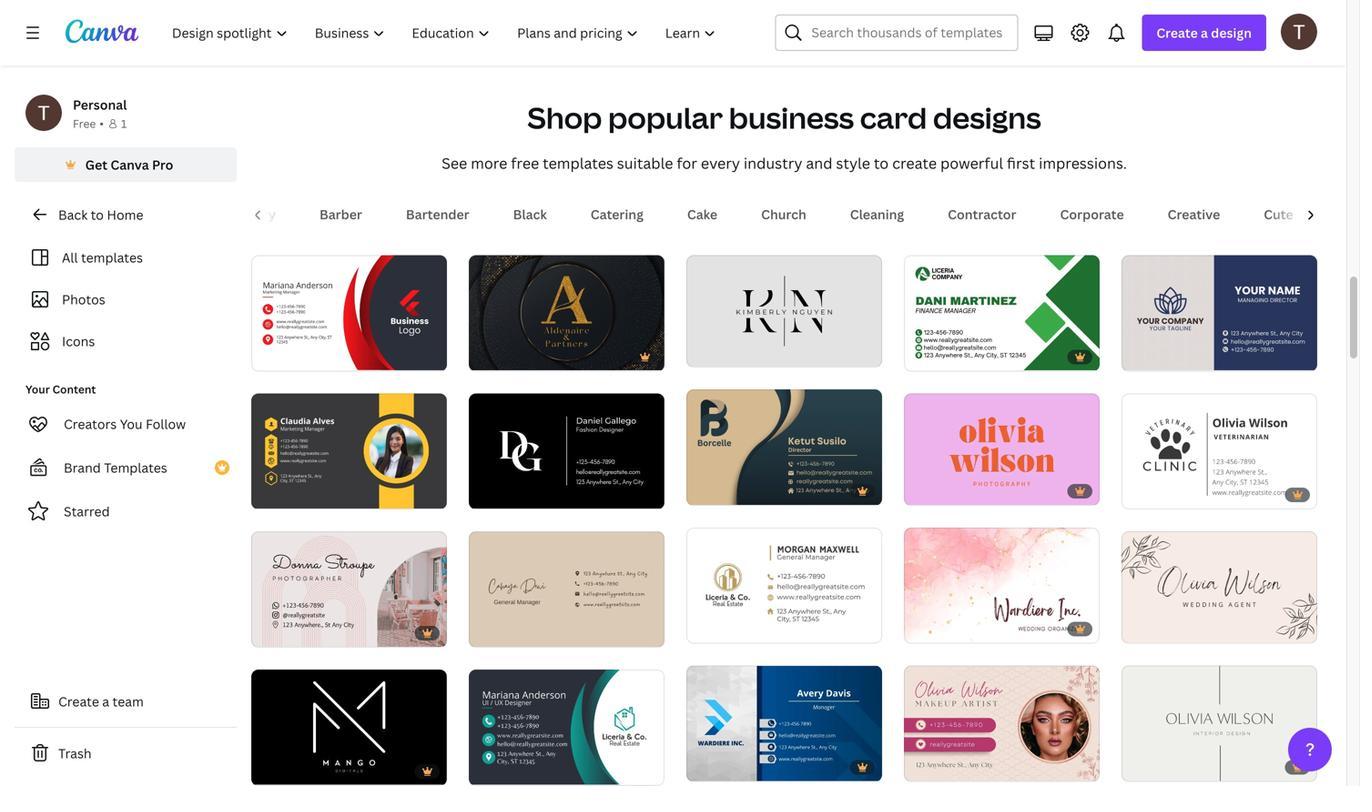 Task type: vqa. For each thing, say whether or not it's contained in the screenshot.
Creative button
yes



Task type: describe. For each thing, give the bounding box(es) containing it.
pink modern wedding organizer business card image
[[904, 528, 1100, 643]]

corporate
[[1060, 206, 1124, 223]]

back to home link
[[15, 197, 237, 233]]

bartender button
[[399, 197, 477, 232]]

0 vertical spatial to
[[874, 153, 889, 173]]

home
[[107, 206, 143, 223]]

a for team
[[102, 693, 109, 711]]

corporate button
[[1053, 197, 1131, 232]]

templates
[[104, 459, 167, 477]]

business
[[729, 98, 854, 137]]

popular
[[608, 98, 723, 137]]

•
[[99, 116, 104, 131]]

brand templates
[[64, 459, 167, 477]]

powerful
[[940, 153, 1003, 173]]

bakery
[[233, 206, 276, 223]]

you
[[120, 416, 143, 433]]

navy and brown modern business card image
[[686, 390, 882, 505]]

back to home
[[58, 206, 143, 223]]

get
[[85, 156, 107, 173]]

barber button
[[312, 197, 369, 232]]

free •
[[73, 116, 104, 131]]

your content
[[25, 382, 96, 397]]

create for create a team
[[58, 693, 99, 711]]

creative
[[1168, 206, 1220, 223]]

all
[[62, 249, 78, 266]]

green and white modern business card image
[[904, 256, 1100, 371]]

create
[[892, 153, 937, 173]]

photos link
[[25, 282, 226, 317]]

blue minimalist corporate business card image
[[686, 666, 882, 782]]

create a team button
[[15, 684, 237, 720]]

free
[[73, 116, 96, 131]]

blue grey minimalist modern business card image
[[1122, 255, 1317, 371]]

cleaning button
[[843, 197, 911, 232]]

barber
[[320, 206, 362, 223]]

impressions.
[[1039, 153, 1127, 173]]

more
[[471, 153, 507, 173]]

for
[[677, 153, 697, 173]]

pink feminine beautiful business women photo salon nail art hair dresser jewelry business cards image
[[251, 532, 447, 647]]

trash
[[58, 745, 92, 762]]

simple corporate business card image
[[686, 528, 882, 643]]

cute button
[[1257, 197, 1301, 232]]

see
[[442, 153, 467, 173]]

church button
[[754, 197, 814, 232]]

trash link
[[15, 736, 237, 772]]

back
[[58, 206, 88, 223]]

design
[[1211, 24, 1252, 41]]

red black creative modern business card image
[[251, 255, 447, 371]]

cake
[[687, 206, 717, 223]]

creators
[[64, 416, 117, 433]]

minimalist beige interior designer business card image
[[1122, 666, 1317, 782]]

black & gold elegant business card image
[[469, 255, 665, 371]]

icons link
[[25, 324, 226, 359]]

content
[[52, 382, 96, 397]]

every
[[701, 153, 740, 173]]

creative button
[[1160, 197, 1227, 232]]

brand templates link
[[15, 450, 237, 486]]



Task type: locate. For each thing, give the bounding box(es) containing it.
a left design
[[1201, 24, 1208, 41]]

create a design
[[1157, 24, 1252, 41]]

black
[[513, 206, 547, 223]]

1 of 2 link
[[251, 255, 447, 371], [469, 255, 665, 372], [904, 255, 1100, 372], [1122, 255, 1317, 371], [686, 390, 882, 505], [251, 394, 447, 509], [904, 528, 1100, 643], [686, 666, 882, 782], [904, 666, 1100, 782], [469, 670, 665, 786]]

nude minimalist beauty feminine makeup artist business card image
[[904, 666, 1100, 782]]

bakery button
[[226, 197, 283, 232]]

bartender
[[406, 206, 469, 223]]

shop popular business card designs
[[527, 98, 1041, 137]]

get canva pro button
[[15, 147, 237, 182]]

pro
[[152, 156, 173, 173]]

creators you follow
[[64, 416, 186, 433]]

starred
[[64, 503, 110, 520]]

1 vertical spatial templates
[[81, 249, 143, 266]]

create a team
[[58, 693, 144, 711]]

free
[[511, 153, 539, 173]]

suitable
[[617, 153, 673, 173]]

icons
[[62, 333, 95, 350]]

templates right all
[[81, 249, 143, 266]]

to right back
[[91, 206, 104, 223]]

of
[[272, 350, 285, 362], [1142, 350, 1156, 362], [490, 351, 503, 363], [925, 351, 938, 363], [707, 484, 721, 497], [272, 488, 285, 500], [925, 622, 938, 635], [707, 761, 721, 773], [925, 761, 938, 773], [490, 765, 503, 777]]

1 horizontal spatial to
[[874, 153, 889, 173]]

1 horizontal spatial templates
[[543, 153, 613, 173]]

to right style at the top of page
[[874, 153, 889, 173]]

create
[[1157, 24, 1198, 41], [58, 693, 99, 711]]

1 horizontal spatial create
[[1157, 24, 1198, 41]]

blue and white elegant business card image
[[469, 670, 665, 785]]

all templates
[[62, 249, 143, 266]]

a for design
[[1201, 24, 1208, 41]]

brand
[[64, 459, 101, 477]]

1 vertical spatial create
[[58, 693, 99, 711]]

grey black modern elegant name initials monogram business card image
[[686, 255, 882, 367]]

starred link
[[15, 493, 237, 530]]

brown  business card image
[[469, 532, 665, 647]]

0 horizontal spatial to
[[91, 206, 104, 223]]

first
[[1007, 153, 1035, 173]]

black and white dog cat veterinary clinic veterinarian single-side business card image
[[1122, 394, 1317, 509]]

your
[[25, 382, 50, 397]]

to
[[874, 153, 889, 173], [91, 206, 104, 223]]

1 of 2
[[264, 350, 294, 362], [1134, 350, 1164, 362], [482, 351, 511, 363], [917, 351, 947, 363], [699, 484, 729, 497], [264, 488, 294, 500], [917, 622, 947, 635], [699, 761, 729, 773], [917, 761, 947, 773], [482, 765, 511, 777]]

pink aesthetic handwritten wedding agent business card image
[[1122, 532, 1317, 644]]

catering
[[591, 206, 644, 223]]

card
[[860, 98, 927, 137]]

black and white simple personal business card image
[[469, 394, 665, 509]]

0 vertical spatial create
[[1157, 24, 1198, 41]]

0 horizontal spatial templates
[[81, 249, 143, 266]]

canva
[[111, 156, 149, 173]]

contractor
[[948, 206, 1016, 223]]

follow
[[146, 416, 186, 433]]

photos
[[62, 291, 105, 308]]

1
[[121, 116, 127, 131], [264, 350, 269, 362], [1134, 350, 1140, 362], [482, 351, 487, 363], [917, 351, 922, 363], [699, 484, 705, 497], [264, 488, 269, 500], [917, 622, 922, 635], [699, 761, 705, 773], [917, 761, 922, 773], [482, 765, 487, 777]]

0 horizontal spatial create
[[58, 693, 99, 711]]

designs
[[933, 98, 1041, 137]]

None search field
[[775, 15, 1018, 51]]

and
[[806, 153, 833, 173]]

0 horizontal spatial a
[[102, 693, 109, 711]]

catering button
[[583, 197, 651, 232]]

1 vertical spatial a
[[102, 693, 109, 711]]

contractor button
[[941, 197, 1024, 232]]

professional business card image
[[251, 394, 447, 509]]

industry
[[744, 153, 802, 173]]

shop
[[527, 98, 602, 137]]

create a design button
[[1142, 15, 1266, 51]]

create for create a design
[[1157, 24, 1198, 41]]

a left team
[[102, 693, 109, 711]]

a
[[1201, 24, 1208, 41], [102, 693, 109, 711]]

cake button
[[680, 197, 725, 232]]

see more free templates suitable for every industry and style to create powerful first impressions.
[[442, 153, 1127, 173]]

black & white m letter business card design brand identity for digital studio design company image
[[251, 670, 447, 785]]

1 vertical spatial to
[[91, 206, 104, 223]]

get canva pro
[[85, 156, 173, 173]]

templates
[[543, 153, 613, 173], [81, 249, 143, 266]]

black button
[[506, 197, 554, 232]]

church
[[761, 206, 806, 223]]

terry turtle image
[[1281, 13, 1317, 50]]

create left team
[[58, 693, 99, 711]]

create inside create a team button
[[58, 693, 99, 711]]

a inside button
[[102, 693, 109, 711]]

create left design
[[1157, 24, 1198, 41]]

2
[[288, 350, 294, 362], [1158, 350, 1164, 362], [506, 351, 511, 363], [941, 351, 947, 363], [723, 484, 729, 497], [288, 488, 294, 500], [941, 622, 947, 635], [723, 761, 729, 773], [941, 761, 947, 773], [506, 765, 511, 777]]

create inside "create a design" dropdown button
[[1157, 24, 1198, 41]]

cleaning
[[850, 206, 904, 223]]

0 vertical spatial templates
[[543, 153, 613, 173]]

0 vertical spatial a
[[1201, 24, 1208, 41]]

style
[[836, 153, 870, 173]]

templates down "shop"
[[543, 153, 613, 173]]

top level navigation element
[[160, 15, 731, 51]]

orange modern fun photography business card image
[[904, 393, 1100, 505]]

creators you follow link
[[15, 406, 237, 442]]

all templates link
[[25, 240, 226, 275]]

cute
[[1264, 206, 1293, 223]]

team
[[112, 693, 144, 711]]

Search search field
[[812, 15, 1006, 50]]

personal
[[73, 96, 127, 113]]

a inside dropdown button
[[1201, 24, 1208, 41]]

1 horizontal spatial a
[[1201, 24, 1208, 41]]



